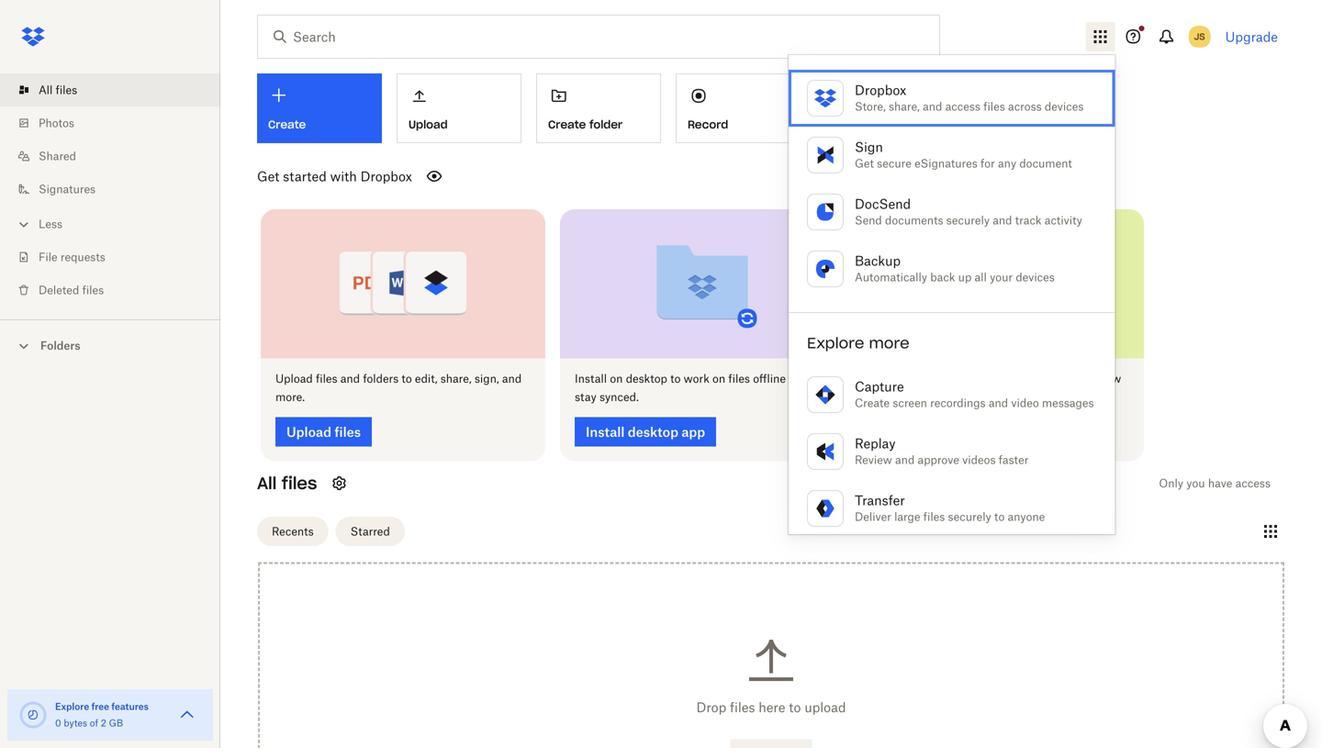 Task type: locate. For each thing, give the bounding box(es) containing it.
transfer
[[855, 493, 905, 508]]

and left the video at the right of page
[[989, 396, 1009, 410]]

signatures
[[39, 182, 96, 196]]

to inside install on desktop to work on files offline and stay synced.
[[671, 372, 681, 386]]

dropbox right started
[[361, 169, 412, 184]]

quota usage element
[[18, 701, 48, 730]]

on right work
[[713, 372, 726, 386]]

and left track
[[993, 214, 1013, 227]]

0 horizontal spatial dropbox
[[361, 169, 412, 184]]

requests
[[61, 250, 105, 264]]

1 horizontal spatial share,
[[889, 100, 920, 113]]

devices inside dropbox store, share, and access files across devices
[[1045, 100, 1084, 113]]

share
[[874, 372, 905, 386]]

1 vertical spatial securely
[[948, 510, 992, 524]]

1 vertical spatial share,
[[441, 372, 472, 386]]

all files list item
[[0, 73, 220, 107]]

drop files here to upload
[[697, 700, 846, 716]]

with up the recordings
[[933, 372, 956, 386]]

files left across
[[984, 100, 1006, 113]]

to left work
[[671, 372, 681, 386]]

to down faster
[[995, 510, 1005, 524]]

dropbox up the store,
[[855, 82, 907, 98]]

devices right across
[[1045, 100, 1084, 113]]

files inside upload files and folders to edit, share, sign, and more.
[[316, 372, 338, 386]]

upload
[[805, 700, 846, 716]]

anyone up the recordings
[[959, 372, 996, 386]]

access right 'have'
[[1236, 477, 1271, 491]]

files right deleted
[[82, 283, 104, 297]]

create down capture
[[855, 396, 890, 410]]

1 horizontal spatial with
[[933, 372, 956, 386]]

1 vertical spatial anyone
[[1008, 510, 1045, 524]]

track
[[1016, 214, 1042, 227]]

and inside share files with anyone and control edit or view access.
[[999, 372, 1019, 386]]

get inside sign get secure esignatures for any document
[[855, 157, 874, 170]]

and right review
[[896, 453, 915, 467]]

anyone inside "transfer deliver large files securely to anyone"
[[1008, 510, 1045, 524]]

all files
[[39, 83, 77, 97], [257, 473, 317, 494]]

share files with anyone and control edit or view access.
[[874, 372, 1122, 404]]

0 vertical spatial securely
[[947, 214, 990, 227]]

1 horizontal spatial all
[[257, 473, 277, 494]]

file
[[39, 250, 58, 264]]

access up sign get secure esignatures for any document
[[946, 100, 981, 113]]

explore inside explore free features 0 bytes of 2 gb
[[55, 701, 89, 713]]

review
[[855, 453, 893, 467]]

files inside "transfer deliver large files securely to anyone"
[[924, 510, 945, 524]]

1 vertical spatial explore
[[55, 701, 89, 713]]

devices right your on the right top of the page
[[1016, 270, 1055, 284]]

all up recents button at the left of page
[[257, 473, 277, 494]]

0 horizontal spatial share,
[[441, 372, 472, 386]]

and left folders
[[341, 372, 360, 386]]

1 vertical spatial with
[[933, 372, 956, 386]]

get left started
[[257, 169, 280, 184]]

anyone down faster
[[1008, 510, 1045, 524]]

explore up bytes
[[55, 701, 89, 713]]

file requests
[[39, 250, 105, 264]]

0 vertical spatial devices
[[1045, 100, 1084, 113]]

dropbox store, share, and access files across devices
[[855, 82, 1084, 113]]

upgrade link
[[1226, 29, 1279, 45]]

to inside upload files and folders to edit, share, sign, and more.
[[402, 372, 412, 386]]

securely
[[947, 214, 990, 227], [948, 510, 992, 524]]

here
[[759, 700, 786, 716]]

1 horizontal spatial anyone
[[1008, 510, 1045, 524]]

to left edit,
[[402, 372, 412, 386]]

files inside share files with anyone and control edit or view access.
[[908, 372, 930, 386]]

1 vertical spatial all files
[[257, 473, 317, 494]]

more.
[[276, 390, 305, 404]]

started
[[283, 169, 327, 184]]

0 vertical spatial share,
[[889, 100, 920, 113]]

1 vertical spatial access
[[1236, 477, 1271, 491]]

edit,
[[415, 372, 438, 386]]

securely down videos
[[948, 510, 992, 524]]

1 horizontal spatial access
[[1236, 477, 1271, 491]]

shared link
[[15, 140, 220, 173]]

explore
[[807, 334, 865, 353], [55, 701, 89, 713]]

1 horizontal spatial get
[[855, 157, 874, 170]]

share, right edit,
[[441, 372, 472, 386]]

share, inside upload files and folders to edit, share, sign, and more.
[[441, 372, 472, 386]]

0 vertical spatial explore
[[807, 334, 865, 353]]

messages
[[1042, 396, 1094, 410]]

approve
[[918, 453, 960, 467]]

0 vertical spatial all files
[[39, 83, 77, 97]]

list
[[0, 62, 220, 320]]

and inside replay review and approve videos faster
[[896, 453, 915, 467]]

0 vertical spatial access
[[946, 100, 981, 113]]

all files up recents button at the left of page
[[257, 473, 317, 494]]

1 horizontal spatial create
[[855, 396, 890, 410]]

folder
[[590, 117, 623, 132]]

0 horizontal spatial explore
[[55, 701, 89, 713]]

2 on from the left
[[713, 372, 726, 386]]

all files up photos
[[39, 83, 77, 97]]

sign,
[[475, 372, 499, 386]]

on up the synced.
[[610, 372, 623, 386]]

and up sign get secure esignatures for any document
[[923, 100, 943, 113]]

share, inside dropbox store, share, and access files across devices
[[889, 100, 920, 113]]

dropbox inside dropbox store, share, and access files across devices
[[855, 82, 907, 98]]

0 horizontal spatial on
[[610, 372, 623, 386]]

with right started
[[330, 169, 357, 184]]

files up recents button at the left of page
[[282, 473, 317, 494]]

0 horizontal spatial anyone
[[959, 372, 996, 386]]

back
[[931, 270, 956, 284]]

get started with dropbox
[[257, 169, 412, 184]]

0 horizontal spatial create
[[548, 117, 586, 132]]

explore left more
[[807, 334, 865, 353]]

0 horizontal spatial all
[[39, 83, 53, 97]]

0 vertical spatial with
[[330, 169, 357, 184]]

0 horizontal spatial with
[[330, 169, 357, 184]]

get down sign
[[855, 157, 874, 170]]

0 vertical spatial anyone
[[959, 372, 996, 386]]

0 horizontal spatial get
[[257, 169, 280, 184]]

1 vertical spatial create
[[855, 396, 890, 410]]

and right offline
[[789, 372, 809, 386]]

1 horizontal spatial dropbox
[[855, 82, 907, 98]]

more
[[869, 334, 910, 353]]

0 horizontal spatial access
[[946, 100, 981, 113]]

pdf
[[852, 117, 873, 132]]

files right upload
[[316, 372, 338, 386]]

videos
[[963, 453, 996, 467]]

and
[[923, 100, 943, 113], [993, 214, 1013, 227], [341, 372, 360, 386], [502, 372, 522, 386], [789, 372, 809, 386], [999, 372, 1019, 386], [989, 396, 1009, 410], [896, 453, 915, 467]]

with for files
[[933, 372, 956, 386]]

backup automatically back up all your devices
[[855, 253, 1055, 284]]

1 vertical spatial devices
[[1016, 270, 1055, 284]]

1 horizontal spatial explore
[[807, 334, 865, 353]]

securely up backup automatically back up all your devices
[[947, 214, 990, 227]]

file requests link
[[15, 241, 220, 274]]

files up photos
[[56, 83, 77, 97]]

edit pdf button
[[816, 73, 941, 143]]

for
[[981, 157, 995, 170]]

files inside dropbox store, share, and access files across devices
[[984, 100, 1006, 113]]

create left folder
[[548, 117, 586, 132]]

files right large
[[924, 510, 945, 524]]

access
[[946, 100, 981, 113], [1236, 477, 1271, 491]]

with inside share files with anyone and control edit or view access.
[[933, 372, 956, 386]]

files
[[56, 83, 77, 97], [984, 100, 1006, 113], [82, 283, 104, 297], [316, 372, 338, 386], [729, 372, 750, 386], [908, 372, 930, 386], [282, 473, 317, 494], [924, 510, 945, 524], [730, 700, 755, 716]]

upload files and folders to edit, share, sign, and more.
[[276, 372, 522, 404]]

video
[[1012, 396, 1039, 410]]

files left offline
[[729, 372, 750, 386]]

all
[[39, 83, 53, 97], [257, 473, 277, 494]]

free
[[91, 701, 109, 713]]

create
[[548, 117, 586, 132], [855, 396, 890, 410]]

large
[[895, 510, 921, 524]]

0 vertical spatial dropbox
[[855, 82, 907, 98]]

and right sign,
[[502, 372, 522, 386]]

deleted
[[39, 283, 79, 297]]

0 vertical spatial create
[[548, 117, 586, 132]]

access.
[[874, 390, 912, 404]]

0 vertical spatial all
[[39, 83, 53, 97]]

less image
[[15, 215, 33, 234]]

list containing all files
[[0, 62, 220, 320]]

replay review and approve videos faster
[[855, 436, 1029, 467]]

0 horizontal spatial all files
[[39, 83, 77, 97]]

starred
[[351, 525, 390, 539]]

all up photos
[[39, 83, 53, 97]]

files up screen
[[908, 372, 930, 386]]

sign get secure esignatures for any document
[[855, 139, 1073, 170]]

dropbox
[[855, 82, 907, 98], [361, 169, 412, 184]]

with
[[330, 169, 357, 184], [933, 372, 956, 386]]

get
[[855, 157, 874, 170], [257, 169, 280, 184]]

share, right the store,
[[889, 100, 920, 113]]

1 horizontal spatial on
[[713, 372, 726, 386]]

and up the video at the right of page
[[999, 372, 1019, 386]]

desktop
[[626, 372, 668, 386]]

anyone inside share files with anyone and control edit or view access.
[[959, 372, 996, 386]]

deleted files
[[39, 283, 104, 297]]

gb
[[109, 718, 123, 729]]

synced.
[[600, 390, 639, 404]]

create folder
[[548, 117, 623, 132]]



Task type: describe. For each thing, give the bounding box(es) containing it.
photos
[[39, 116, 74, 130]]

deleted files link
[[15, 274, 220, 307]]

all
[[975, 270, 987, 284]]

and inside install on desktop to work on files offline and stay synced.
[[789, 372, 809, 386]]

all files link
[[15, 73, 220, 107]]

1 on from the left
[[610, 372, 623, 386]]

secure
[[877, 157, 912, 170]]

recents button
[[257, 517, 328, 547]]

only you have access
[[1159, 477, 1271, 491]]

access inside dropbox store, share, and access files across devices
[[946, 100, 981, 113]]

install
[[575, 372, 607, 386]]

explore more
[[807, 334, 910, 353]]

files inside install on desktop to work on files offline and stay synced.
[[729, 372, 750, 386]]

sign
[[855, 139, 884, 155]]

edit
[[1061, 372, 1081, 386]]

faster
[[999, 453, 1029, 467]]

less
[[39, 217, 62, 231]]

all inside "link"
[[39, 83, 53, 97]]

with for started
[[330, 169, 357, 184]]

esignatures
[[915, 157, 978, 170]]

capture
[[855, 379, 904, 394]]

activity
[[1045, 214, 1083, 227]]

files left "here"
[[730, 700, 755, 716]]

and inside docsend send documents securely and track activity
[[993, 214, 1013, 227]]

across
[[1009, 100, 1042, 113]]

folders
[[363, 372, 399, 386]]

photos link
[[15, 107, 220, 140]]

only
[[1159, 477, 1184, 491]]

control
[[1022, 372, 1058, 386]]

to right "here"
[[789, 700, 801, 716]]

folders
[[40, 339, 80, 353]]

dropbox image
[[15, 18, 51, 55]]

stay
[[575, 390, 597, 404]]

explore for explore more
[[807, 334, 865, 353]]

work
[[684, 372, 710, 386]]

docsend
[[855, 196, 911, 212]]

0
[[55, 718, 61, 729]]

upload
[[276, 372, 313, 386]]

explore for explore free features 0 bytes of 2 gb
[[55, 701, 89, 713]]

devices inside backup automatically back up all your devices
[[1016, 270, 1055, 284]]

your
[[990, 270, 1013, 284]]

up
[[959, 270, 972, 284]]

have
[[1209, 477, 1233, 491]]

1 horizontal spatial all files
[[257, 473, 317, 494]]

files inside "link"
[[56, 83, 77, 97]]

document
[[1020, 157, 1073, 170]]

send
[[855, 214, 882, 227]]

documents
[[885, 214, 944, 227]]

and inside dropbox store, share, and access files across devices
[[923, 100, 943, 113]]

recordings
[[931, 396, 986, 410]]

1 vertical spatial dropbox
[[361, 169, 412, 184]]

drop
[[697, 700, 727, 716]]

and inside capture create screen recordings and video messages
[[989, 396, 1009, 410]]

record button
[[676, 73, 801, 143]]

create folder button
[[536, 73, 661, 143]]

securely inside docsend send documents securely and track activity
[[947, 214, 990, 227]]

any
[[998, 157, 1017, 170]]

recents
[[272, 525, 314, 539]]

starred button
[[336, 517, 405, 547]]

replay
[[855, 436, 896, 451]]

1 vertical spatial all
[[257, 473, 277, 494]]

to inside "transfer deliver large files securely to anyone"
[[995, 510, 1005, 524]]

automatically
[[855, 270, 928, 284]]

create inside button
[[548, 117, 586, 132]]

features
[[112, 701, 149, 713]]

explore free features 0 bytes of 2 gb
[[55, 701, 149, 729]]

store,
[[855, 100, 886, 113]]

of
[[90, 718, 98, 729]]

folders button
[[0, 332, 220, 359]]

view
[[1098, 372, 1122, 386]]

create inside capture create screen recordings and video messages
[[855, 396, 890, 410]]

shared
[[39, 149, 76, 163]]

edit pdf
[[828, 117, 873, 132]]

record
[[688, 117, 729, 132]]

signatures link
[[15, 173, 220, 206]]

offline
[[753, 372, 786, 386]]

edit
[[828, 117, 849, 132]]

all files inside "link"
[[39, 83, 77, 97]]

bytes
[[64, 718, 87, 729]]

transfer deliver large files securely to anyone
[[855, 493, 1045, 524]]

docsend send documents securely and track activity
[[855, 196, 1083, 227]]

or
[[1084, 372, 1095, 386]]

install on desktop to work on files offline and stay synced.
[[575, 372, 809, 404]]

securely inside "transfer deliver large files securely to anyone"
[[948, 510, 992, 524]]

screen
[[893, 396, 928, 410]]



Task type: vqa. For each thing, say whether or not it's contained in the screenshot.
documents at right top
yes



